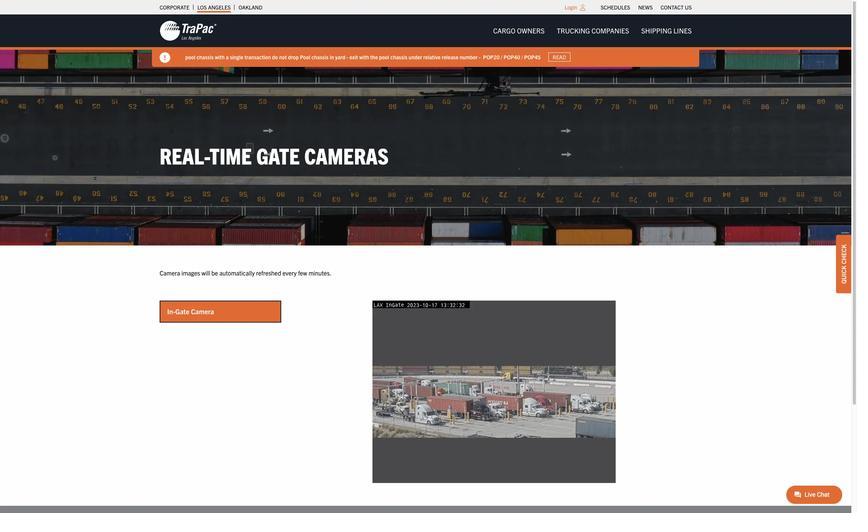Task type: locate. For each thing, give the bounding box(es) containing it.
footer
[[0, 506, 851, 513]]

menu bar
[[597, 2, 696, 13], [487, 23, 698, 38]]

pop45
[[524, 53, 541, 60]]

cameras
[[304, 141, 389, 169]]

0 vertical spatial camera
[[160, 269, 180, 277]]

1 / from the left
[[501, 53, 503, 60]]

1 vertical spatial menu bar
[[487, 23, 698, 38]]

menu bar containing schedules
[[597, 2, 696, 13]]

in-gate camera image
[[372, 301, 616, 483]]

refreshed
[[256, 269, 281, 277]]

chassis left the under
[[391, 53, 408, 60]]

menu bar inside banner
[[487, 23, 698, 38]]

chassis left a
[[197, 53, 214, 60]]

1 horizontal spatial camera
[[191, 307, 214, 316]]

in-gate camera
[[167, 307, 214, 316]]

- left exit
[[347, 53, 349, 60]]

few
[[298, 269, 307, 277]]

will
[[202, 269, 210, 277]]

1 horizontal spatial with
[[359, 53, 369, 60]]

1 vertical spatial camera
[[191, 307, 214, 316]]

news link
[[638, 2, 653, 13]]

2 horizontal spatial chassis
[[391, 53, 408, 60]]

1 horizontal spatial -
[[479, 53, 481, 60]]

contact
[[661, 4, 684, 11]]

in
[[330, 53, 334, 60]]

owners
[[517, 26, 545, 35]]

0 horizontal spatial chassis
[[197, 53, 214, 60]]

0 horizontal spatial with
[[215, 53, 225, 60]]

1 chassis from the left
[[197, 53, 214, 60]]

with
[[215, 53, 225, 60], [359, 53, 369, 60]]

0 vertical spatial gate
[[256, 141, 300, 169]]

not
[[279, 53, 287, 60]]

with left the
[[359, 53, 369, 60]]

exit
[[350, 53, 358, 60]]

0 horizontal spatial /
[[501, 53, 503, 60]]

pop40
[[504, 53, 520, 60]]

quick check link
[[836, 235, 851, 293]]

/ left pop40
[[501, 53, 503, 60]]

0 vertical spatial menu bar
[[597, 2, 696, 13]]

camera right in-
[[191, 307, 214, 316]]

banner
[[0, 14, 857, 67]]

0 horizontal spatial -
[[347, 53, 349, 60]]

cargo owners link
[[487, 23, 551, 38]]

schedules link
[[601, 2, 630, 13]]

1 horizontal spatial chassis
[[312, 53, 329, 60]]

the
[[370, 53, 378, 60]]

yard
[[335, 53, 346, 60]]

0 horizontal spatial gate
[[175, 307, 189, 316]]

oakland
[[239, 4, 262, 11]]

solid image
[[160, 52, 170, 63]]

- right number
[[479, 53, 481, 60]]

1 pool from the left
[[185, 53, 196, 60]]

shipping
[[641, 26, 672, 35]]

pool
[[185, 53, 196, 60], [379, 53, 389, 60]]

login link
[[565, 4, 577, 11]]

banner containing cargo owners
[[0, 14, 857, 67]]

2 chassis from the left
[[312, 53, 329, 60]]

1 horizontal spatial /
[[522, 53, 523, 60]]

pool
[[300, 53, 310, 60]]

pool right solid image
[[185, 53, 196, 60]]

angeles
[[208, 4, 231, 11]]

gate inside main content
[[175, 307, 189, 316]]

2 / from the left
[[522, 53, 523, 60]]

1 horizontal spatial pool
[[379, 53, 389, 60]]

chassis left in
[[312, 53, 329, 60]]

minutes.
[[309, 269, 331, 277]]

1 horizontal spatial gate
[[256, 141, 300, 169]]

be
[[211, 269, 218, 277]]

with left a
[[215, 53, 225, 60]]

1 vertical spatial gate
[[175, 307, 189, 316]]

do
[[272, 53, 278, 60]]

automatically
[[219, 269, 255, 277]]

gate
[[256, 141, 300, 169], [175, 307, 189, 316]]

-
[[347, 53, 349, 60], [479, 53, 481, 60]]

/
[[501, 53, 503, 60], [522, 53, 523, 60]]

us
[[685, 4, 692, 11]]

check
[[840, 244, 848, 264]]

corporate
[[160, 4, 189, 11]]

2 with from the left
[[359, 53, 369, 60]]

camera left images
[[160, 269, 180, 277]]

quick check
[[840, 244, 848, 284]]

under
[[409, 53, 422, 60]]

2 pool from the left
[[379, 53, 389, 60]]

pool right the
[[379, 53, 389, 60]]

pool chassis with a single transaction  do not drop pool chassis in yard -  exit with the pool chassis under relative release number -  pop20 / pop40 / pop45
[[185, 53, 541, 60]]

camera
[[160, 269, 180, 277], [191, 307, 214, 316]]

/ left pop45
[[522, 53, 523, 60]]

menu bar down light icon
[[487, 23, 698, 38]]

shipping lines
[[641, 26, 692, 35]]

trucking
[[557, 26, 590, 35]]

menu bar up the shipping
[[597, 2, 696, 13]]

0 horizontal spatial pool
[[185, 53, 196, 60]]

single
[[230, 53, 244, 60]]

menu bar containing cargo owners
[[487, 23, 698, 38]]

camera inside in-gate camera link
[[191, 307, 214, 316]]

chassis
[[197, 53, 214, 60], [312, 53, 329, 60], [391, 53, 408, 60]]



Task type: describe. For each thing, give the bounding box(es) containing it.
trucking companies link
[[551, 23, 635, 38]]

3 chassis from the left
[[391, 53, 408, 60]]

shipping lines link
[[635, 23, 698, 38]]

real-time gate cameras
[[160, 141, 389, 169]]

real-
[[160, 141, 210, 169]]

1 - from the left
[[347, 53, 349, 60]]

quick
[[840, 266, 848, 284]]

companies
[[592, 26, 629, 35]]

pop20
[[483, 53, 500, 60]]

relative
[[424, 53, 441, 60]]

news
[[638, 4, 653, 11]]

trucking companies
[[557, 26, 629, 35]]

camera images will be automatically refreshed every few minutes.
[[160, 269, 331, 277]]

images
[[181, 269, 200, 277]]

1 with from the left
[[215, 53, 225, 60]]

los angeles
[[197, 4, 231, 11]]

cargo owners
[[493, 26, 545, 35]]

in-gate camera link
[[160, 301, 280, 322]]

contact us
[[661, 4, 692, 11]]

read link
[[548, 52, 571, 62]]

transaction
[[245, 53, 271, 60]]

in-
[[167, 307, 175, 316]]

contact us link
[[661, 2, 692, 13]]

time
[[210, 141, 252, 169]]

every
[[282, 269, 297, 277]]

oakland link
[[239, 2, 262, 13]]

corporate link
[[160, 2, 189, 13]]

lines
[[673, 26, 692, 35]]

drop
[[288, 53, 299, 60]]

los angeles image
[[160, 20, 217, 41]]

2 - from the left
[[479, 53, 481, 60]]

read
[[553, 54, 566, 60]]

los
[[197, 4, 207, 11]]

in-gate camera main content
[[152, 268, 699, 483]]

login
[[565, 4, 577, 11]]

schedules
[[601, 4, 630, 11]]

0 horizontal spatial camera
[[160, 269, 180, 277]]

a
[[226, 53, 229, 60]]

cargo
[[493, 26, 515, 35]]

light image
[[580, 5, 586, 11]]

number
[[460, 53, 478, 60]]

release
[[442, 53, 459, 60]]

los angeles link
[[197, 2, 231, 13]]



Task type: vqa. For each thing, say whether or not it's contained in the screenshot.
the 'POP40'
yes



